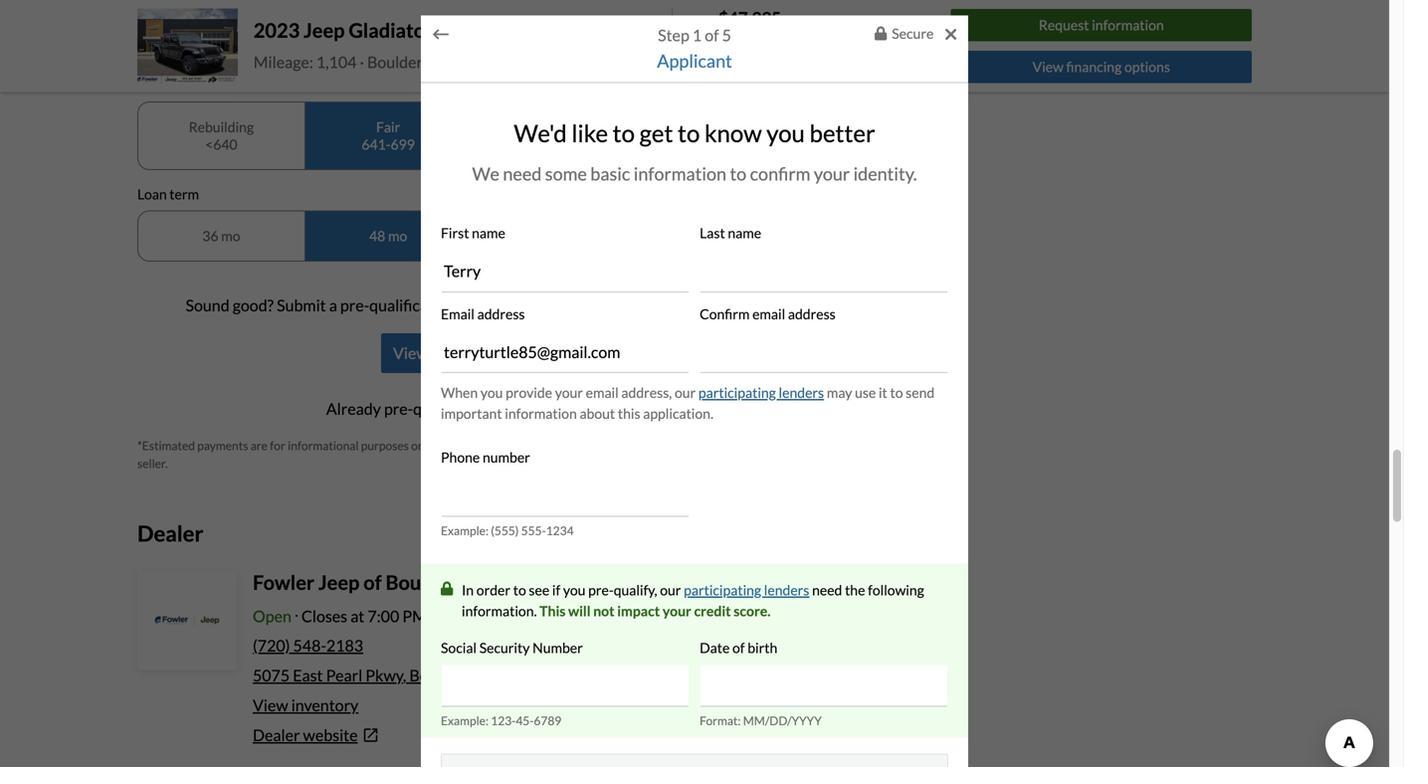 Task type: vqa. For each thing, say whether or not it's contained in the screenshot.
rightmost you
yes



Task type: locate. For each thing, give the bounding box(es) containing it.
address right email
[[477, 305, 525, 322]]

1 horizontal spatial co
[[470, 666, 494, 685]]

1 horizontal spatial pre-
[[384, 399, 413, 419]]

will
[[568, 603, 591, 619]]

participating lenders link
[[698, 382, 824, 403], [684, 580, 809, 601]]

0 vertical spatial not
[[475, 438, 493, 453]]

1 horizontal spatial financing
[[557, 438, 604, 453]]

participating lenders link up from
[[698, 382, 824, 403]]

you up the important
[[481, 384, 503, 401]]

example: (555) 555-1234
[[441, 523, 574, 538]]

0 vertical spatial dealer
[[137, 521, 203, 546]]

0 vertical spatial email
[[752, 305, 785, 322]]

gladiator
[[349, 18, 433, 42]]

dealer for dealer website
[[253, 725, 300, 745]]

1 horizontal spatial need
[[812, 582, 842, 599]]

do
[[459, 438, 473, 453]]

Date of birth password field
[[701, 666, 947, 707]]

·
[[360, 52, 364, 71]]

First name text field
[[442, 251, 689, 292]]

your up about
[[555, 384, 583, 401]]

not right the do
[[475, 438, 493, 453]]

jeep up the 1,104
[[304, 18, 345, 42]]

jeep up closes
[[318, 571, 360, 595]]

2 vertical spatial view
[[253, 696, 288, 715]]

example: for phone
[[441, 523, 489, 538]]

offer
[[607, 438, 633, 453]]

0 vertical spatial you
[[767, 119, 805, 147]]

1 vertical spatial need
[[812, 582, 842, 599]]

of inside *estimated payments are for informational purposes only, and do not represent a financing offer or guarantee of credit from the seller.
[[704, 438, 715, 453]]

0 vertical spatial jeep
[[304, 18, 345, 42]]

your down better on the right
[[814, 163, 850, 185]]

0 vertical spatial credit
[[717, 438, 748, 453]]

mileage:
[[254, 52, 313, 71]]

0 vertical spatial view financing options
[[1033, 58, 1170, 75]]

view financing options button
[[951, 51, 1252, 83], [381, 333, 562, 373]]

2 name from the left
[[728, 224, 761, 241]]

credit up "date"
[[694, 603, 731, 619]]

1 horizontal spatial not
[[593, 603, 615, 619]]

open
[[253, 607, 291, 626]]

social security number
[[441, 639, 583, 656]]

0 horizontal spatial pre-
[[340, 296, 369, 315]]

not right will
[[593, 603, 615, 619]]

need down 700-
[[503, 163, 542, 185]]

the left the following
[[845, 582, 865, 599]]

participating up from
[[698, 384, 776, 401]]

1 vertical spatial jeep
[[318, 571, 360, 595]]

1 vertical spatial email
[[586, 384, 619, 401]]

participating lenders link for in order to see if you pre-qualify, our
[[684, 580, 809, 601]]

financing down the request information button
[[1066, 58, 1122, 75]]

get down first name text field
[[566, 296, 589, 315]]

name right last
[[728, 224, 761, 241]]

1 horizontal spatial the
[[845, 582, 865, 599]]

fowler jeep of boulder
[[253, 571, 457, 595]]

example: left (555)
[[441, 523, 489, 538]]

view financing options button down the request information button
[[951, 51, 1252, 83]]

of up 7:00
[[363, 571, 382, 595]]

if
[[552, 582, 560, 599]]

fowler jeep of boulder link
[[253, 571, 457, 595]]

participating up score.
[[684, 582, 761, 599]]

pre- right submit
[[340, 296, 369, 315]]

0 horizontal spatial options
[[498, 343, 550, 363]]

request information button
[[951, 9, 1252, 42]]

1 vertical spatial dealer
[[253, 725, 300, 745]]

jeep inside 2023 jeep gladiator mileage: 1,104 · boulder, co (28 mi away)
[[304, 18, 345, 42]]

secure
[[892, 25, 934, 42]]

$47,995
[[719, 7, 781, 28]]

0 vertical spatial boulder,
[[367, 52, 425, 71]]

boulder
[[386, 571, 457, 595]]

provide
[[506, 384, 552, 401]]

to down 850
[[730, 163, 747, 185]]

dealer down view inventory
[[253, 725, 300, 745]]

1 horizontal spatial address
[[788, 305, 836, 322]]

0 vertical spatial pre-
[[340, 296, 369, 315]]

information down 750-
[[634, 163, 726, 185]]

credit left from
[[717, 438, 748, 453]]

our up application.
[[675, 384, 696, 401]]

0 vertical spatial information
[[1092, 17, 1164, 34]]

need left the following
[[812, 582, 842, 599]]

2 vertical spatial pre-
[[588, 582, 614, 599]]

2 vertical spatial information
[[505, 405, 577, 422]]

view down qualification
[[393, 343, 429, 363]]

1 horizontal spatial view financing options
[[1033, 58, 1170, 75]]

0 vertical spatial co
[[428, 52, 452, 71]]

0 horizontal spatial financing
[[432, 343, 495, 363]]

1 vertical spatial boulder,
[[409, 666, 467, 685]]

5075 east pearl pkwy , boulder, co 80301
[[253, 666, 543, 685]]

get left 750-
[[639, 119, 673, 147]]

lenders left may
[[779, 384, 824, 401]]

of left 5
[[705, 25, 719, 45]]

1 vertical spatial view financing options
[[393, 343, 550, 363]]

we
[[472, 163, 500, 185]]

72 mo
[[703, 227, 741, 244]]

away)
[[502, 52, 542, 71]]

email up about
[[586, 384, 619, 401]]

1 vertical spatial financing
[[432, 343, 495, 363]]

0 vertical spatial financing
[[1066, 58, 1122, 75]]

1 vertical spatial our
[[660, 582, 681, 599]]

2 example: from the top
[[441, 714, 489, 728]]

jeep for 2023
[[304, 18, 345, 42]]

0 vertical spatial lenders
[[779, 384, 824, 401]]

about
[[580, 405, 615, 422]]

2 horizontal spatial pre-
[[588, 582, 614, 599]]

fowler
[[253, 571, 315, 595]]

you right if at the left bottom
[[563, 582, 586, 599]]

boulder, right ,
[[409, 666, 467, 685]]

lock image
[[875, 27, 887, 40]]

a inside *estimated payments are for informational purposes only, and do not represent a financing offer or guarantee of credit from the seller.
[[549, 438, 555, 453]]

a right the represent
[[549, 438, 555, 453]]

view financing options down the request information button
[[1033, 58, 1170, 75]]

0 horizontal spatial mo
[[221, 227, 240, 244]]

2 mo from the left
[[388, 227, 407, 244]]

0 horizontal spatial view financing options button
[[381, 333, 562, 373]]

1 name from the left
[[472, 224, 505, 241]]

1 example: from the top
[[441, 523, 489, 538]]

your left about
[[545, 399, 577, 419]]

0 horizontal spatial co
[[428, 52, 452, 71]]

name right first
[[472, 224, 505, 241]]

of right guarantee
[[704, 438, 715, 453]]

boulder,
[[367, 52, 425, 71], [409, 666, 467, 685]]

1 horizontal spatial view financing options button
[[951, 51, 1252, 83]]

(720) 548-2183 link
[[253, 636, 363, 655]]

1 horizontal spatial a
[[549, 438, 555, 453]]

previous step image
[[433, 26, 449, 43]]

not inside we'd like to get to know you better 'dialog'
[[593, 603, 615, 619]]

0 horizontal spatial the
[[778, 438, 795, 453]]

your
[[814, 163, 850, 185], [592, 296, 624, 315], [555, 384, 583, 401], [545, 399, 577, 419], [663, 603, 691, 619]]

email
[[441, 305, 475, 322]]

need inside need the following information.
[[812, 582, 842, 599]]

mo
[[221, 227, 240, 244], [388, 227, 407, 244], [722, 227, 741, 244]]

information right request
[[1092, 17, 1164, 34]]

0 horizontal spatial get
[[566, 296, 589, 315]]

mo right 72
[[722, 227, 741, 244]]

get inside 'dialog'
[[639, 119, 673, 147]]

1 vertical spatial the
[[845, 582, 865, 599]]

qualified?
[[413, 399, 480, 419]]

to right like
[[613, 119, 635, 147]]

closes
[[301, 607, 347, 626]]

email address
[[441, 305, 525, 322]]

information inside button
[[1092, 17, 1164, 34]]

6789
[[534, 714, 562, 728]]

0 vertical spatial a
[[329, 296, 337, 315]]

already
[[326, 399, 381, 419]]

view financing options button down email address in the top of the page
[[381, 333, 562, 373]]

information down provide
[[505, 405, 577, 422]]

of
[[705, 25, 719, 45], [704, 438, 715, 453], [363, 571, 382, 595], [732, 639, 745, 656]]

financing down email
[[432, 343, 495, 363]]

0 vertical spatial example:
[[441, 523, 489, 538]]

1 horizontal spatial dealer
[[253, 725, 300, 745]]

excellent
[[694, 118, 750, 135]]

1 vertical spatial view
[[393, 343, 429, 363]]

email right confirm
[[752, 305, 785, 322]]

0 vertical spatial participating lenders link
[[698, 382, 824, 403]]

information
[[1092, 17, 1164, 34], [634, 163, 726, 185], [505, 405, 577, 422]]

1 horizontal spatial name
[[728, 224, 761, 241]]

1 horizontal spatial options
[[1124, 58, 1170, 75]]

2183
[[326, 636, 363, 655]]

view down 5075
[[253, 696, 288, 715]]

of left birth
[[732, 639, 745, 656]]

699
[[391, 136, 415, 153]]

1234
[[546, 523, 574, 538]]

0 horizontal spatial you
[[481, 384, 503, 401]]

1 vertical spatial options
[[498, 343, 550, 363]]

1 horizontal spatial view
[[393, 343, 429, 363]]

1 vertical spatial lenders
[[764, 582, 809, 599]]

1 horizontal spatial you
[[563, 582, 586, 599]]

1 horizontal spatial information
[[634, 163, 726, 185]]

example: for social
[[441, 714, 489, 728]]

identity.
[[853, 163, 917, 185]]

rebuilding
[[189, 118, 254, 135]]

1 vertical spatial participating
[[684, 582, 761, 599]]

0 vertical spatial the
[[778, 438, 795, 453]]

co down security
[[470, 666, 494, 685]]

term
[[169, 185, 199, 202]]

for
[[270, 438, 285, 453]]

1 vertical spatial not
[[593, 603, 615, 619]]

lenders up score.
[[764, 582, 809, 599]]

credit inside *estimated payments are for informational purposes only, and do not represent a financing offer or guarantee of credit from the seller.
[[717, 438, 748, 453]]

website
[[303, 725, 358, 745]]

participating lenders link up score.
[[684, 580, 809, 601]]

pre- up will
[[588, 582, 614, 599]]

0 vertical spatial need
[[503, 163, 542, 185]]

1 vertical spatial a
[[549, 438, 555, 453]]

1 address from the left
[[477, 305, 525, 322]]

1 vertical spatial you
[[481, 384, 503, 401]]

credit score
[[137, 76, 212, 93]]

0 horizontal spatial view
[[253, 696, 288, 715]]

options down the request information button
[[1124, 58, 1170, 75]]

0 horizontal spatial email
[[586, 384, 619, 401]]

2 vertical spatial financing
[[557, 438, 604, 453]]

0 vertical spatial get
[[639, 119, 673, 147]]

co inside 2023 jeep gladiator mileage: 1,104 · boulder, co (28 mi away)
[[428, 52, 452, 71]]

options up provide
[[498, 343, 550, 363]]

0 horizontal spatial dealer
[[137, 521, 203, 546]]

2 vertical spatial you
[[563, 582, 586, 599]]

1 vertical spatial credit
[[694, 603, 731, 619]]

address
[[477, 305, 525, 322], [788, 305, 836, 322]]

1 horizontal spatial get
[[639, 119, 673, 147]]

dealer down seller.
[[137, 521, 203, 546]]

80301
[[497, 666, 543, 685]]

offer.
[[581, 399, 617, 419]]

view down request
[[1033, 58, 1064, 75]]

east
[[293, 666, 323, 685]]

application.
[[643, 405, 713, 422]]

first name
[[441, 224, 505, 241]]

name for first name
[[472, 224, 505, 241]]

financing down about
[[557, 438, 604, 453]]

0 vertical spatial view
[[1033, 58, 1064, 75]]

0 horizontal spatial address
[[477, 305, 525, 322]]

a
[[329, 296, 337, 315], [549, 438, 555, 453]]

48 mo
[[369, 227, 407, 244]]

1 vertical spatial get
[[566, 296, 589, 315]]

a right submit
[[329, 296, 337, 315]]

name for last name
[[728, 224, 761, 241]]

and
[[438, 438, 457, 453]]

1 vertical spatial example:
[[441, 714, 489, 728]]

mo right 36
[[221, 227, 240, 244]]

2 horizontal spatial information
[[1092, 17, 1164, 34]]

our up this will not impact your credit score.
[[660, 582, 681, 599]]

pre- inside we'd like to get to know you better 'dialog'
[[588, 582, 614, 599]]

Down payment (0%) text field
[[138, 18, 805, 60]]

view
[[1033, 58, 1064, 75], [393, 343, 429, 363], [253, 696, 288, 715]]

view financing options for bottom "view financing options" "button"
[[393, 343, 550, 363]]

pre-
[[340, 296, 369, 315], [384, 399, 413, 419], [588, 582, 614, 599]]

1 horizontal spatial mo
[[388, 227, 407, 244]]

view financing options down email address in the top of the page
[[393, 343, 550, 363]]

in
[[462, 582, 474, 599]]

1 vertical spatial participating lenders link
[[684, 580, 809, 601]]

2 horizontal spatial view
[[1033, 58, 1064, 75]]

boulder, down "gladiator"
[[367, 52, 425, 71]]

lenders
[[779, 384, 824, 401], [764, 582, 809, 599]]

co left (28 at the top left
[[428, 52, 452, 71]]

1 mo from the left
[[221, 227, 240, 244]]

rebuilding <640
[[189, 118, 254, 153]]

mo right 48 in the top of the page
[[388, 227, 407, 244]]

0 vertical spatial options
[[1124, 58, 1170, 75]]

view financing options
[[1033, 58, 1170, 75], [393, 343, 550, 363]]

address up confirm email address email field
[[788, 305, 836, 322]]

*estimated payments are for informational purposes only, and do not represent a financing offer or guarantee of credit from the seller.
[[137, 438, 795, 471]]

format: mm/dd/yyyy
[[700, 714, 822, 728]]

Email address email field
[[442, 332, 689, 373]]

you up confirm
[[767, 119, 805, 147]]

the
[[778, 438, 795, 453], [845, 582, 865, 599]]

0 vertical spatial view financing options button
[[951, 51, 1252, 83]]

700-
[[529, 136, 558, 153]]

the right from
[[778, 438, 795, 453]]

2023 jeep gladiator image
[[137, 9, 238, 84]]

payments
[[197, 438, 248, 453]]

0 horizontal spatial view financing options
[[393, 343, 550, 363]]

are
[[251, 438, 268, 453]]

example: left 123-
[[441, 714, 489, 728]]

inventory
[[291, 696, 358, 715]]

0 horizontal spatial name
[[472, 224, 505, 241]]

2 horizontal spatial mo
[[722, 227, 741, 244]]

pre- up purposes
[[384, 399, 413, 419]]

confirm email address
[[700, 305, 836, 322]]

to right 'it'
[[890, 384, 903, 401]]

3 mo from the left
[[722, 227, 741, 244]]

0 horizontal spatial not
[[475, 438, 493, 453]]

0 horizontal spatial information
[[505, 405, 577, 422]]

qualify,
[[614, 582, 657, 599]]

2 horizontal spatial financing
[[1066, 58, 1122, 75]]

mo for 72 mo
[[722, 227, 741, 244]]

1
[[692, 25, 702, 45]]

example: 123-45-6789
[[441, 714, 562, 728]]

phone
[[441, 449, 480, 466]]



Task type: describe. For each thing, give the bounding box(es) containing it.
fowler jeep of boulder image
[[139, 573, 235, 668]]

basic
[[590, 163, 630, 185]]

following
[[868, 582, 924, 599]]

credit inside we'd like to get to know you better 'dialog'
[[694, 603, 731, 619]]

view for bottom "view financing options" "button"
[[393, 343, 429, 363]]

credit
[[137, 76, 176, 93]]

2023 jeep gladiator mileage: 1,104 · boulder, co (28 mi away)
[[254, 18, 542, 71]]

first
[[441, 224, 469, 241]]

number
[[483, 449, 530, 466]]

,
[[403, 666, 406, 685]]

options for topmost "view financing options" "button"
[[1124, 58, 1170, 75]]

dealer website
[[253, 725, 358, 745]]

1 vertical spatial information
[[634, 163, 726, 185]]

view financing options for topmost "view financing options" "button"
[[1033, 58, 1170, 75]]

like
[[572, 119, 608, 147]]

7:00
[[368, 607, 399, 626]]

to up we need some basic information to confirm your identity.
[[678, 119, 700, 147]]

750-
[[695, 136, 725, 153]]

555-
[[521, 523, 546, 538]]

to inside the may use it to send important information about this application.
[[890, 384, 903, 401]]

jeep for fowler
[[318, 571, 360, 595]]

we'd
[[514, 119, 567, 147]]

close financing wizard image
[[945, 26, 956, 43]]

better
[[810, 119, 875, 147]]

72
[[703, 227, 719, 244]]

to left see
[[513, 582, 526, 599]]

1 horizontal spatial email
[[752, 305, 785, 322]]

in order to see if you pre-qualify, our participating lenders
[[462, 582, 809, 599]]

retrieve your offer. link
[[483, 399, 617, 419]]

when
[[441, 384, 478, 401]]

participating lenders link for when you provide your email address, our
[[698, 382, 824, 403]]

rates.
[[719, 296, 758, 315]]

need the following information.
[[462, 582, 924, 619]]

to right now
[[548, 296, 563, 315]]

at
[[350, 607, 365, 626]]

from
[[750, 438, 775, 453]]

when you provide your email address, our participating lenders
[[441, 384, 824, 401]]

mo for 48 mo
[[388, 227, 407, 244]]

0 vertical spatial participating
[[698, 384, 776, 401]]

number
[[533, 639, 583, 656]]

request
[[1039, 17, 1089, 34]]

information.
[[462, 603, 537, 619]]

qualification
[[369, 296, 456, 315]]

of inside step 1 of 5 applicant
[[705, 25, 719, 45]]

score
[[179, 76, 212, 93]]

important
[[441, 405, 502, 422]]

Social Security Number password field
[[442, 666, 689, 707]]

personalized
[[627, 296, 716, 315]]

1 vertical spatial co
[[470, 666, 494, 685]]

financing inside *estimated payments are for informational purposes only, and do not represent a financing offer or guarantee of credit from the seller.
[[557, 438, 604, 453]]

5075
[[253, 666, 290, 685]]

confirm
[[700, 305, 750, 322]]

now
[[515, 296, 545, 315]]

mm/dd/yyyy
[[743, 714, 822, 728]]

we'd like to get to know you better dialog
[[0, 0, 1404, 767]]

(28
[[455, 52, 478, 71]]

guarantee
[[649, 438, 702, 453]]

1 vertical spatial pre-
[[384, 399, 413, 419]]

social
[[441, 639, 477, 656]]

0 vertical spatial our
[[675, 384, 696, 401]]

score.
[[734, 603, 771, 619]]

dealer for dealer
[[137, 521, 203, 546]]

<640
[[205, 136, 237, 153]]

this
[[540, 603, 566, 619]]

the inside need the following information.
[[845, 582, 865, 599]]

(555)
[[491, 523, 519, 538]]

last name
[[700, 224, 761, 241]]

sound good? submit a pre-qualification request now to get your personalized rates.
[[186, 296, 758, 315]]

financing for topmost "view financing options" "button"
[[1066, 58, 1122, 75]]

impact
[[617, 603, 660, 619]]

mo for 36 mo
[[221, 227, 240, 244]]

2 address from the left
[[788, 305, 836, 322]]

last
[[700, 224, 725, 241]]

options for bottom "view financing options" "button"
[[498, 343, 550, 363]]

dealer website link
[[253, 723, 806, 747]]

0 horizontal spatial a
[[329, 296, 337, 315]]

your right impact
[[663, 603, 691, 619]]

boulder, inside 2023 jeep gladiator mileage: 1,104 · boulder, co (28 mi away)
[[367, 52, 425, 71]]

financing for bottom "view financing options" "button"
[[432, 343, 495, 363]]

850
[[725, 136, 749, 153]]

1 vertical spatial view financing options button
[[381, 333, 562, 373]]

step
[[658, 25, 689, 45]]

48
[[369, 227, 385, 244]]

45-
[[516, 714, 534, 728]]

pearl
[[326, 666, 362, 685]]

we'd like to get to know you better
[[514, 119, 875, 147]]

information inside the may use it to send important information about this application.
[[505, 405, 577, 422]]

fair 641-699
[[362, 118, 415, 153]]

good 700-749
[[529, 118, 582, 153]]

the inside *estimated payments are for informational purposes only, and do not represent a financing offer or guarantee of credit from the seller.
[[778, 438, 795, 453]]

date
[[700, 639, 730, 656]]

view inventory
[[253, 696, 358, 715]]

36
[[202, 227, 218, 244]]

1,104
[[316, 52, 357, 71]]

this
[[618, 405, 640, 422]]

informational
[[288, 438, 359, 453]]

date of birth
[[700, 639, 777, 656]]

2 horizontal spatial you
[[767, 119, 805, 147]]

format:
[[700, 714, 741, 728]]

36 mo
[[202, 227, 240, 244]]

seller.
[[137, 456, 168, 471]]

it
[[879, 384, 887, 401]]

0 horizontal spatial need
[[503, 163, 542, 185]]

use
[[855, 384, 876, 401]]

only,
[[411, 438, 435, 453]]

address,
[[621, 384, 672, 401]]

confirm
[[750, 163, 810, 185]]

loan term
[[137, 185, 199, 202]]

view for topmost "view financing options" "button"
[[1033, 58, 1064, 75]]

Last name text field
[[701, 251, 947, 292]]

your down first name text field
[[592, 296, 624, 315]]

loan
[[137, 185, 167, 202]]

749
[[558, 136, 582, 153]]

good
[[538, 118, 572, 135]]

security
[[479, 639, 530, 656]]

this will not impact your credit score.
[[540, 603, 771, 619]]

Confirm email address email field
[[701, 332, 947, 373]]

may
[[827, 384, 852, 401]]

lock image
[[441, 582, 453, 596]]

not inside *estimated payments are for informational purposes only, and do not represent a financing offer or guarantee of credit from the seller.
[[475, 438, 493, 453]]



